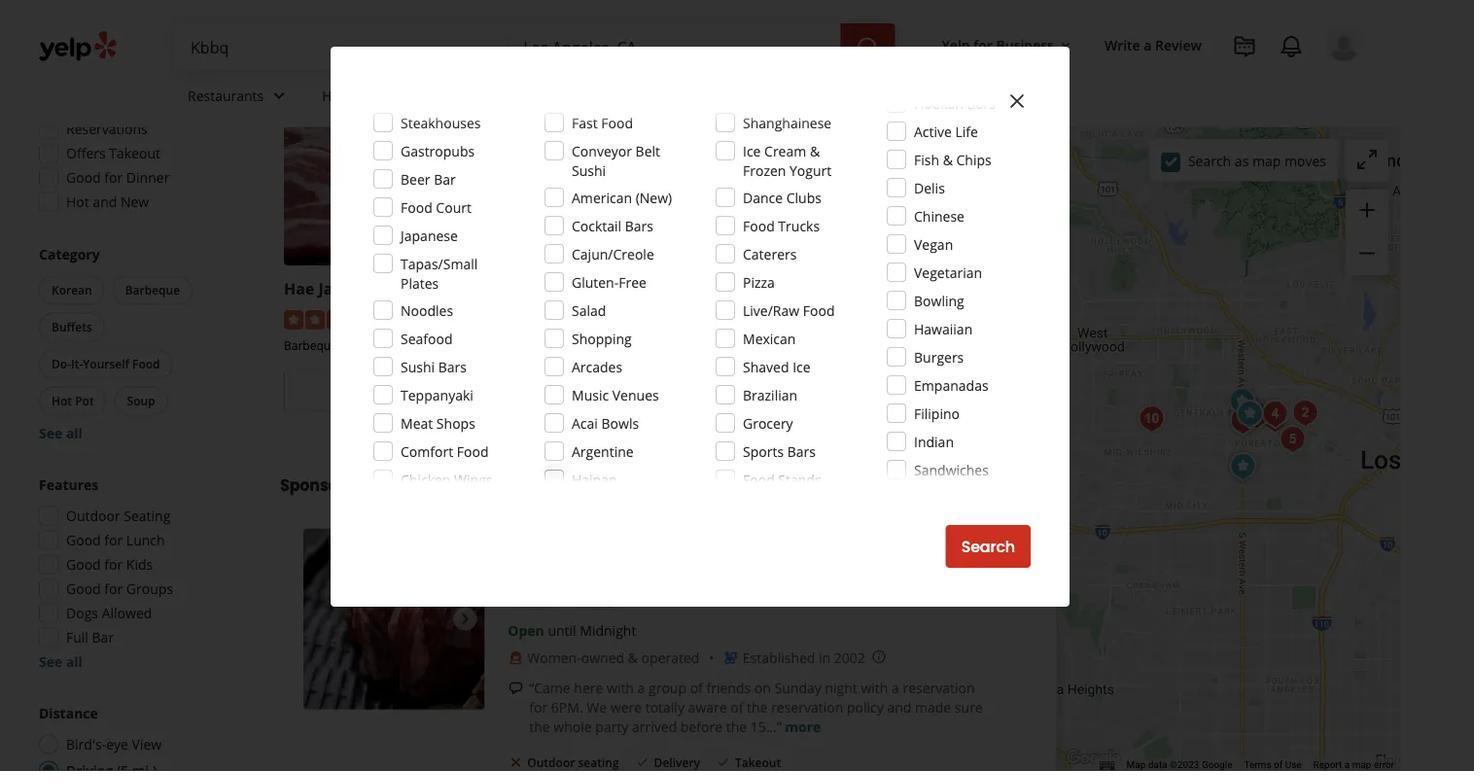 Task type: describe. For each thing, give the bounding box(es) containing it.
barbeque link
[[566, 591, 630, 611]]

gluten-
[[572, 273, 619, 291]]

business categories element
[[172, 70, 1362, 126]]

1 horizontal spatial korean button
[[508, 591, 558, 611]]

view business for chon
[[346, 380, 454, 402]]

home services link
[[307, 70, 459, 126]]

bar for beer bar
[[434, 170, 456, 188]]

google image
[[1062, 746, 1126, 771]]

songhak
[[780, 279, 848, 300]]

see all button for category
[[39, 425, 83, 443]]

vegetarian
[[914, 263, 983, 282]]

a inside 'write a review' link
[[1144, 35, 1152, 54]]

restaurants link
[[172, 70, 307, 126]]

until left filipino
[[872, 413, 900, 431]]

american
[[572, 188, 632, 207]]

4.6
[[892, 309, 912, 328]]

expand map image
[[1356, 148, 1380, 171]]

notifications image
[[1280, 35, 1304, 58]]

food up conveyor
[[601, 113, 633, 132]]

made
[[915, 699, 952, 717]]

16 women owned v2 image
[[508, 651, 524, 666]]

policy
[[847, 699, 884, 717]]

for for lunch
[[104, 532, 123, 550]]

sushi bars
[[401, 358, 467, 376]]

gluten-free
[[572, 273, 647, 291]]

takeout
[[109, 144, 161, 163]]

slideshow element
[[304, 529, 485, 710]]

live/raw food
[[743, 301, 835, 320]]

4.6 star rating image
[[780, 311, 885, 330]]

korean inside korean link
[[512, 593, 554, 609]]

ice inside ice cream & frozen yogurt
[[743, 142, 761, 160]]

& for women-owned & operated
[[628, 649, 638, 668]]

offers
[[66, 144, 106, 163]]

1 vertical spatial hae jang chon image
[[304, 529, 485, 710]]

plates
[[401, 274, 439, 292]]

sunday
[[775, 679, 822, 698]]

bars for sushi bars
[[438, 358, 467, 376]]

16 close v2 image
[[508, 755, 524, 771]]

bars for hookah bars
[[968, 94, 996, 112]]

barbeque, korean for korean
[[780, 338, 878, 354]]

conveyor belt sushi
[[572, 142, 661, 179]]

hookah
[[914, 94, 964, 112]]

tapas/small plates
[[401, 254, 478, 292]]

barbeque, for hae
[[284, 338, 340, 354]]

jang
[[319, 279, 352, 300]]

home services
[[322, 86, 416, 105]]

for inside the "came here with a group of friends on sunday night with a reservation for 6pm. we were totally aware of the reservation policy and made sure the whole party arrived before the 15…"
[[530, 699, 548, 717]]

1 horizontal spatial ice
[[793, 358, 811, 376]]

group containing suggested
[[33, 40, 241, 218]]

0 vertical spatial korean button
[[39, 276, 105, 305]]

zoom out image
[[1356, 242, 1380, 265]]

established in 2002
[[743, 649, 866, 668]]

songhak korean bbq image
[[1223, 382, 1262, 421]]

business for songhak korean bbq
[[882, 380, 950, 402]]

0 vertical spatial pm
[[168, 72, 188, 90]]

hot pot button
[[39, 387, 107, 416]]

in
[[819, 649, 831, 668]]

(4.1k reviews)
[[668, 309, 754, 328]]

korean link
[[508, 591, 558, 611]]

sports bars
[[743, 442, 816, 461]]

seating
[[124, 507, 171, 526]]

midnight for hae jang chon
[[408, 413, 464, 431]]

projects image
[[1234, 35, 1257, 58]]

4.1 (5.7k reviews)
[[397, 309, 506, 328]]

outdoor
[[66, 507, 120, 526]]

women-
[[528, 649, 581, 668]]

noodles
[[401, 301, 453, 320]]

4.1 star rating image
[[284, 311, 389, 330]]

korean down 4.1 star rating image
[[343, 338, 383, 354]]

barbeque, for road
[[532, 338, 588, 354]]

party
[[596, 718, 629, 737]]

group containing features
[[33, 476, 241, 672]]

shanghainese
[[743, 113, 832, 132]]

food inside 'button'
[[132, 357, 160, 373]]

previous image
[[311, 608, 335, 632]]

sushi inside conveyor belt sushi
[[572, 161, 606, 179]]

view for korean
[[842, 380, 879, 402]]

a right night
[[892, 679, 900, 698]]

yelp for business
[[942, 35, 1055, 54]]

active life
[[914, 122, 979, 141]]

more link
[[785, 718, 821, 737]]

until down 'venues'
[[623, 413, 651, 431]]

trucks
[[779, 216, 820, 235]]

midnight for songhak korean bbq
[[903, 413, 960, 431]]

report
[[1314, 759, 1343, 771]]

bars for cocktail bars
[[625, 216, 654, 235]]

option group containing distance
[[33, 704, 241, 771]]

friends
[[707, 679, 751, 698]]

whole
[[554, 718, 592, 737]]

los
[[653, 279, 679, 300]]

until up "comfort"
[[376, 413, 404, 431]]

road to seoul - los angeles link
[[532, 279, 744, 300]]

search as map moves
[[1189, 152, 1327, 170]]

the left 15…"
[[726, 718, 747, 737]]

next image
[[454, 608, 477, 632]]

hae jang chon image
[[1231, 395, 1270, 434]]

map data ©2023 google
[[1127, 759, 1233, 771]]

comfort food
[[401, 442, 489, 461]]

2 horizontal spatial &
[[943, 150, 953, 169]]

bird's-
[[66, 736, 106, 754]]

see for features
[[39, 653, 63, 672]]

2 vertical spatial of
[[1274, 759, 1283, 771]]

vegan
[[914, 235, 954, 253]]

until midnight for chon
[[376, 413, 464, 431]]

songhak korean bbq link
[[780, 279, 945, 300]]

4.1
[[397, 309, 416, 328]]

new
[[121, 193, 149, 212]]

american (new)
[[572, 188, 673, 207]]

0 horizontal spatial view
[[132, 736, 162, 754]]

search button
[[946, 525, 1031, 568]]

hot for hot and new
[[66, 193, 89, 212]]

open until 11:30 pm
[[583, 413, 713, 431]]

frozen
[[743, 161, 786, 179]]

view for jang
[[346, 380, 383, 402]]

review
[[1156, 35, 1202, 54]]

brazilian
[[743, 386, 798, 404]]

filipino
[[914, 404, 960, 423]]

buffets button
[[39, 313, 105, 342]]

gastropubs
[[401, 142, 475, 160]]

view business link for bbq
[[780, 370, 1012, 413]]

do-it-yourself food button
[[39, 350, 173, 379]]

seoul
[[598, 279, 640, 300]]

arrived
[[632, 718, 677, 737]]

dogs
[[66, 605, 98, 623]]

road to seoul - los angeles
[[532, 279, 744, 300]]

chips
[[957, 150, 992, 169]]

jjukku jjukku bbq image
[[1256, 400, 1295, 439]]

offers takeout
[[66, 144, 161, 163]]

food down sports
[[743, 470, 775, 489]]

soowon galbi kbbq restaurant image
[[1274, 420, 1313, 459]]

caterers
[[743, 245, 797, 263]]

mexican
[[743, 329, 796, 348]]

korean up 4.6
[[852, 279, 908, 300]]

korean up arcades
[[591, 338, 630, 354]]

all for category
[[66, 425, 83, 443]]

ice cream & frozen yogurt
[[743, 142, 832, 179]]

food stands
[[743, 470, 822, 489]]

for for groups
[[104, 580, 123, 599]]

prime k bbq image
[[1224, 384, 1263, 423]]

totally
[[646, 699, 685, 717]]

groups
[[126, 580, 173, 599]]

see all for features
[[39, 653, 83, 672]]

songhak korean bbq
[[780, 279, 945, 300]]

sports
[[743, 442, 784, 461]]

good for lunch
[[66, 532, 165, 550]]

1 horizontal spatial midnight
[[580, 622, 637, 640]]

until up women-
[[548, 622, 577, 640]]

and inside the "came here with a group of friends on sunday night with a reservation for 6pm. we were totally aware of the reservation policy and made sure the whole party arrived before the 15…"
[[888, 699, 912, 717]]

a right report
[[1345, 759, 1351, 771]]

close image
[[1006, 90, 1029, 113]]

1 vertical spatial sushi
[[401, 358, 435, 376]]

0 vertical spatial and
[[93, 193, 117, 212]]

good for good for groups
[[66, 580, 101, 599]]

chon
[[356, 279, 396, 300]]

hot and new
[[66, 193, 149, 212]]

reservations
[[66, 120, 148, 139]]

good for good for lunch
[[66, 532, 101, 550]]

for for business
[[974, 35, 993, 54]]

good for good for dinner
[[66, 169, 101, 187]]

barbeque, for songhak
[[780, 338, 836, 354]]

bars for sports bars
[[788, 442, 816, 461]]

use
[[1286, 759, 1302, 771]]



Task type: locate. For each thing, give the bounding box(es) containing it.
for inside 'button'
[[974, 35, 993, 54]]

reviews)
[[454, 309, 506, 328], [701, 309, 754, 328], [946, 309, 998, 328]]

see all down the full
[[39, 653, 83, 672]]

reservation up more at the bottom right of page
[[772, 699, 844, 717]]

korean button up open until midnight
[[508, 591, 558, 611]]

business down sushi bars
[[387, 380, 454, 402]]

1 horizontal spatial &
[[810, 142, 820, 160]]

reservation
[[903, 679, 975, 698], [772, 699, 844, 717]]

the down on
[[747, 699, 768, 717]]

write a review
[[1105, 35, 1202, 54]]

pot
[[75, 394, 94, 410]]

& up yogurt
[[810, 142, 820, 160]]

open down music
[[583, 413, 619, 431]]

barbeque up yourself
[[125, 283, 180, 299]]

2 until midnight from the left
[[872, 413, 960, 431]]

hot inside hot pot button
[[52, 394, 72, 410]]

2 reviews) from the left
[[701, 309, 754, 328]]

sushi down conveyor
[[572, 161, 606, 179]]

korean down 4.6 star rating image
[[839, 338, 878, 354]]

1 vertical spatial open
[[508, 622, 545, 640]]

life
[[956, 122, 979, 141]]

belt
[[636, 142, 661, 160]]

road to seoul - los angeles image
[[1224, 448, 1263, 486], [1224, 448, 1263, 486]]

bowling
[[914, 291, 965, 310]]

sponsored
[[280, 475, 364, 497]]

1 view business link from the left
[[284, 370, 516, 413]]

1 barbeque, korean from the left
[[284, 338, 383, 354]]

1 horizontal spatial of
[[731, 699, 744, 717]]

eye
[[106, 736, 128, 754]]

0 horizontal spatial view business
[[346, 380, 454, 402]]

reviews) right (5.7k
[[454, 309, 506, 328]]

good down offers
[[66, 169, 101, 187]]

bar for full bar
[[92, 629, 114, 647]]

see all button for features
[[39, 653, 83, 672]]

map region
[[1017, 94, 1475, 771]]

0 horizontal spatial sushi
[[401, 358, 435, 376]]

the left whole
[[530, 718, 550, 737]]

1 vertical spatial barbeque
[[569, 593, 626, 609]]

of up the "aware"
[[690, 679, 703, 698]]

burgers
[[914, 348, 964, 366]]

of left use
[[1274, 759, 1283, 771]]

1 with from the left
[[607, 679, 634, 698]]

until midnight up "comfort"
[[376, 413, 464, 431]]

pm right 11:30
[[693, 413, 713, 431]]

for down offers takeout
[[104, 169, 123, 187]]

2 view business link from the left
[[780, 370, 1012, 413]]

see
[[39, 425, 63, 443], [39, 653, 63, 672]]

ice right shaved
[[793, 358, 811, 376]]

1 horizontal spatial open
[[583, 413, 619, 431]]

0 vertical spatial of
[[690, 679, 703, 698]]

open up 16 women owned v2 image
[[508, 622, 545, 640]]

1 horizontal spatial and
[[888, 699, 912, 717]]

of
[[690, 679, 703, 698], [731, 699, 744, 717], [1274, 759, 1283, 771]]

barbeque
[[125, 283, 180, 299], [569, 593, 626, 609]]

0 horizontal spatial open
[[508, 622, 545, 640]]

food up wings
[[457, 442, 489, 461]]

and left made in the right of the page
[[888, 699, 912, 717]]

view business up meat at the left bottom of page
[[346, 380, 454, 402]]

& right fish
[[943, 150, 953, 169]]

barbeque for bottommost 'barbeque' button
[[569, 593, 626, 609]]

(4.1k
[[668, 309, 698, 328]]

distance
[[39, 705, 98, 723]]

barbeque, korean down 3.9 star rating image at the top left of page
[[532, 338, 630, 354]]

search inside button
[[962, 536, 1016, 558]]

baekjeong - los angeles image
[[1256, 395, 1295, 434]]

map for moves
[[1253, 152, 1282, 170]]

view business link down burgers
[[780, 370, 1012, 413]]

active
[[914, 122, 952, 141]]

2 with from the left
[[861, 679, 889, 698]]

(5.7k
[[420, 309, 450, 328]]

map left error
[[1353, 759, 1372, 771]]

moves
[[1285, 152, 1327, 170]]

hae jang chon image
[[1231, 395, 1270, 434], [304, 529, 485, 710]]

1 vertical spatial barbeque button
[[566, 591, 630, 611]]

2 see from the top
[[39, 653, 63, 672]]

3 barbeque, from the left
[[780, 338, 836, 354]]

0 vertical spatial open
[[583, 413, 619, 431]]

map for error
[[1353, 759, 1372, 771]]

bar down gastropubs
[[434, 170, 456, 188]]

meat shops
[[401, 414, 476, 432]]

korean down category at the left top of page
[[52, 283, 92, 299]]

for
[[974, 35, 993, 54], [104, 169, 123, 187], [104, 532, 123, 550], [104, 556, 123, 574], [104, 580, 123, 599], [530, 699, 548, 717]]

hainan
[[572, 470, 617, 489]]

chicken wings
[[401, 470, 493, 489]]

1 see all button from the top
[[39, 425, 83, 443]]

1 horizontal spatial barbeque,
[[532, 338, 588, 354]]

3.9 star rating image
[[532, 311, 637, 330]]

view business for bbq
[[842, 380, 950, 402]]

reviews) for songhak korean bbq
[[946, 309, 998, 328]]

cajun/creole
[[572, 245, 654, 263]]

2 horizontal spatial business
[[997, 35, 1055, 54]]

1 vertical spatial and
[[888, 699, 912, 717]]

see all for category
[[39, 425, 83, 443]]

barbeque up open until midnight
[[569, 593, 626, 609]]

2 barbeque, from the left
[[532, 338, 588, 354]]

2 horizontal spatial barbeque, korean
[[780, 338, 878, 354]]

3 good from the top
[[66, 556, 101, 574]]

good down "outdoor"
[[66, 532, 101, 550]]

hae jang chon
[[284, 279, 396, 300]]

0 horizontal spatial and
[[93, 193, 117, 212]]

0 vertical spatial ice
[[743, 142, 761, 160]]

1 barbeque, from the left
[[284, 338, 340, 354]]

16 established in v2 image
[[724, 651, 739, 666]]

search for search
[[962, 536, 1016, 558]]

user actions element
[[927, 24, 1389, 144]]

food down beer
[[401, 198, 433, 216]]

hot down good for dinner
[[66, 193, 89, 212]]

barbeque, korean down 4.6 star rating image
[[780, 338, 878, 354]]

0 horizontal spatial view business link
[[284, 370, 516, 413]]

view business link up meat at the left bottom of page
[[284, 370, 516, 413]]

1 horizontal spatial reservation
[[903, 679, 975, 698]]

business inside 'button'
[[997, 35, 1055, 54]]

3 barbeque, korean from the left
[[780, 338, 878, 354]]

1 horizontal spatial hae jang chon image
[[1231, 395, 1270, 434]]

see down hot pot button
[[39, 425, 63, 443]]

open for open until 11:30 pm
[[583, 413, 619, 431]]

hae jang chon link
[[284, 279, 396, 300]]

"came
[[530, 679, 571, 698]]

0 horizontal spatial midnight
[[408, 413, 464, 431]]

food up soup
[[132, 357, 160, 373]]

for down good for lunch
[[104, 556, 123, 574]]

1 horizontal spatial map
[[1353, 759, 1372, 771]]

barbeque, korean down 4.1 star rating image
[[284, 338, 383, 354]]

1 horizontal spatial reviews)
[[701, 309, 754, 328]]

16 speech v2 image
[[508, 681, 524, 697]]

bar inside the search "dialog"
[[434, 170, 456, 188]]

all for features
[[66, 653, 83, 672]]

2 horizontal spatial reviews)
[[946, 309, 998, 328]]

terms of use link
[[1245, 759, 1302, 771]]

& right owned
[[628, 649, 638, 668]]

more
[[785, 718, 821, 737]]

sure
[[955, 699, 983, 717]]

business left 16 chevron down v2 icon
[[997, 35, 1055, 54]]

ahgassi gopchang image
[[1238, 396, 1277, 435]]

0 vertical spatial barbeque
[[125, 283, 180, 299]]

0 horizontal spatial pm
[[168, 72, 188, 90]]

0 vertical spatial all
[[66, 425, 83, 443]]

buffets
[[52, 320, 92, 336]]

business for hae jang chon
[[387, 380, 454, 402]]

group
[[33, 40, 241, 218], [1346, 190, 1389, 275], [35, 245, 241, 444], [33, 476, 241, 672]]

yelp for business button
[[935, 27, 1082, 62]]

women-owned & operated
[[528, 649, 700, 668]]

1 good from the top
[[66, 169, 101, 187]]

reviews) right (397
[[946, 309, 998, 328]]

1 until midnight from the left
[[376, 413, 464, 431]]

see for category
[[39, 425, 63, 443]]

barbeque, korean for jang
[[284, 338, 383, 354]]

reviews) for hae jang chon
[[454, 309, 506, 328]]

gangnam station korean bbq image
[[1224, 402, 1263, 441]]

None search field
[[175, 23, 899, 70]]

0 vertical spatial reservation
[[903, 679, 975, 698]]

free
[[619, 273, 647, 291]]

1 vertical spatial korean button
[[508, 591, 558, 611]]

0 vertical spatial barbeque button
[[113, 276, 193, 305]]

0 vertical spatial hae jang chon image
[[1231, 395, 1270, 434]]

restaurants
[[188, 86, 264, 105]]

0 vertical spatial bar
[[434, 170, 456, 188]]

see up distance
[[39, 653, 63, 672]]

1 vertical spatial map
[[1353, 759, 1372, 771]]

view business
[[346, 380, 454, 402], [842, 380, 950, 402]]

bird's-eye view
[[66, 736, 162, 754]]

business up filipino
[[882, 380, 950, 402]]

midnight down 'teppanyaki'
[[408, 413, 464, 431]]

open for open until midnight
[[508, 622, 545, 640]]

barbeque, down 4.1 star rating image
[[284, 338, 340, 354]]

search for search as map moves
[[1189, 152, 1232, 170]]

2 see all button from the top
[[39, 653, 83, 672]]

food down songhak
[[803, 301, 835, 320]]

2 horizontal spatial midnight
[[903, 413, 960, 431]]

sushi down the seafood
[[401, 358, 435, 376]]

keyboard shortcuts image
[[1100, 761, 1115, 771]]

king chang - la image
[[1238, 396, 1277, 435]]

food down dance
[[743, 216, 775, 235]]

reservation up made in the right of the page
[[903, 679, 975, 698]]

home
[[322, 86, 361, 105]]

cream
[[765, 142, 807, 160]]

bars up 'teppanyaki'
[[438, 358, 467, 376]]

2 horizontal spatial view
[[842, 380, 879, 402]]

barbeque, down 3.9 star rating image at the top left of page
[[532, 338, 588, 354]]

0 vertical spatial sushi
[[572, 161, 606, 179]]

1 horizontal spatial sushi
[[572, 161, 606, 179]]

midnight up indian
[[903, 413, 960, 431]]

barbeque, down 4.6 star rating image
[[780, 338, 836, 354]]

& inside ice cream & frozen yogurt
[[810, 142, 820, 160]]

barbeque button up open until midnight
[[566, 591, 630, 611]]

1 view business from the left
[[346, 380, 454, 402]]

2 horizontal spatial of
[[1274, 759, 1283, 771]]

for down the good for kids
[[104, 580, 123, 599]]

korean up open until midnight
[[512, 593, 554, 609]]

0 vertical spatial see
[[39, 425, 63, 443]]

wings
[[454, 470, 493, 489]]

1 horizontal spatial with
[[861, 679, 889, 698]]

0 horizontal spatial barbeque, korean
[[284, 338, 383, 354]]

korean button down category at the left top of page
[[39, 276, 105, 305]]

all down the full
[[66, 653, 83, 672]]

genwa korean bbq mid wilshire image
[[1133, 400, 1172, 439]]

1 vertical spatial bar
[[92, 629, 114, 647]]

see all
[[39, 425, 83, 443], [39, 653, 83, 672]]

japanese
[[401, 226, 458, 245]]

1 see all from the top
[[39, 425, 83, 443]]

info icon image
[[872, 650, 887, 665], [872, 650, 887, 665]]

4 good from the top
[[66, 580, 101, 599]]

hot pot
[[52, 394, 94, 410]]

3 reviews) from the left
[[946, 309, 998, 328]]

1 vertical spatial search
[[962, 536, 1016, 558]]

1 vertical spatial see all
[[39, 653, 83, 672]]

good down good for lunch
[[66, 556, 101, 574]]

1 vertical spatial hot
[[52, 394, 72, 410]]

search left the as
[[1189, 152, 1232, 170]]

the
[[747, 699, 768, 717], [530, 718, 550, 737], [726, 718, 747, 737]]

1 horizontal spatial until midnight
[[872, 413, 960, 431]]

zoom in image
[[1356, 198, 1380, 222]]

16 chevron down v2 image
[[1058, 38, 1074, 53]]

1 vertical spatial all
[[66, 653, 83, 672]]

view business link
[[284, 370, 516, 413], [780, 370, 1012, 413]]

1 vertical spatial of
[[731, 699, 744, 717]]

1 horizontal spatial view
[[346, 380, 383, 402]]

hot for hot pot
[[52, 394, 72, 410]]

0 horizontal spatial hae jang chon image
[[304, 529, 485, 710]]

until midnight for bbq
[[872, 413, 960, 431]]

for for kids
[[104, 556, 123, 574]]

search image
[[857, 36, 880, 59]]

midnight up owned
[[580, 622, 637, 640]]

as
[[1235, 152, 1249, 170]]

meat
[[401, 414, 433, 432]]

bars down (new)
[[625, 216, 654, 235]]

1 horizontal spatial business
[[882, 380, 950, 402]]

with up policy
[[861, 679, 889, 698]]

sponsored results
[[280, 475, 425, 497]]

1 horizontal spatial view business link
[[780, 370, 1012, 413]]

ice up frozen
[[743, 142, 761, 160]]

chicken
[[401, 470, 451, 489]]

0 horizontal spatial reviews)
[[454, 309, 506, 328]]

1 horizontal spatial search
[[1189, 152, 1232, 170]]

1 horizontal spatial barbeque, korean
[[532, 338, 630, 354]]

aware
[[688, 699, 727, 717]]

24 chevron down v2 image
[[268, 84, 291, 107]]

0 horizontal spatial business
[[387, 380, 454, 402]]

gangnam station korean bbq image
[[1224, 402, 1263, 441]]

16 info v2 image
[[429, 478, 444, 494]]

grocery
[[743, 414, 794, 432]]

search dialog
[[0, 0, 1475, 771]]

0 horizontal spatial until midnight
[[376, 413, 464, 431]]

0 vertical spatial hot
[[66, 193, 89, 212]]

hanu korean bbq image
[[1286, 394, 1325, 433]]

barbeque, korean for to
[[532, 338, 630, 354]]

0 horizontal spatial korean button
[[39, 276, 105, 305]]

for right yelp
[[974, 35, 993, 54]]

barbeque button up yourself
[[113, 276, 193, 305]]

1 vertical spatial see
[[39, 653, 63, 672]]

good for good for kids
[[66, 556, 101, 574]]

bars up stands
[[788, 442, 816, 461]]

1 reviews) from the left
[[454, 309, 506, 328]]

tapas/small
[[401, 254, 478, 273]]

hot
[[66, 193, 89, 212], [52, 394, 72, 410]]

search
[[1189, 152, 1232, 170], [962, 536, 1016, 558]]

0 horizontal spatial barbeque
[[125, 283, 180, 299]]

2 all from the top
[[66, 653, 83, 672]]

view business up filipino
[[842, 380, 950, 402]]

2 horizontal spatial barbeque,
[[780, 338, 836, 354]]

1 horizontal spatial view business
[[842, 380, 950, 402]]

1 vertical spatial pm
[[693, 413, 713, 431]]

google
[[1202, 759, 1233, 771]]

0 horizontal spatial of
[[690, 679, 703, 698]]

0 horizontal spatial barbeque,
[[284, 338, 340, 354]]

option group
[[33, 704, 241, 771]]

reviews) down angeles
[[701, 309, 754, 328]]

category
[[39, 246, 100, 264]]

pm right "4:25"
[[168, 72, 188, 90]]

16 checkmark v2 image
[[716, 755, 732, 771]]

view down 4.6 star rating image
[[842, 380, 879, 402]]

until midnight up indian
[[872, 413, 960, 431]]

map
[[1253, 152, 1282, 170], [1353, 759, 1372, 771]]

0 horizontal spatial &
[[628, 649, 638, 668]]

0 horizontal spatial search
[[962, 536, 1016, 558]]

for for dinner
[[104, 169, 123, 187]]

view business link for chon
[[284, 370, 516, 413]]

1 horizontal spatial pm
[[693, 413, 713, 431]]

2 see all from the top
[[39, 653, 83, 672]]

see all button down the full
[[39, 653, 83, 672]]

shaved ice
[[743, 358, 811, 376]]

16 checkmark v2 image
[[635, 755, 650, 771]]

map right the as
[[1253, 152, 1282, 170]]

report a map error
[[1314, 759, 1395, 771]]

business
[[997, 35, 1055, 54], [387, 380, 454, 402], [882, 380, 950, 402]]

barbeque,
[[284, 338, 340, 354], [532, 338, 588, 354], [780, 338, 836, 354]]

2 barbeque, korean from the left
[[532, 338, 630, 354]]

bars up life
[[968, 94, 996, 112]]

we
[[587, 699, 607, 717]]

1 see from the top
[[39, 425, 63, 443]]

search down sandwiches
[[962, 536, 1016, 558]]

0 vertical spatial see all button
[[39, 425, 83, 443]]

bar down dogs allowed
[[92, 629, 114, 647]]

see all down hot pot button
[[39, 425, 83, 443]]

all down hot pot button
[[66, 425, 83, 443]]

& for ice cream & frozen yogurt
[[810, 142, 820, 160]]

sandwiches
[[914, 461, 989, 479]]

and down good for dinner
[[93, 193, 117, 212]]

see all button down hot pot button
[[39, 425, 83, 443]]

sushi
[[572, 161, 606, 179], [401, 358, 435, 376]]

barbeque, korean
[[284, 338, 383, 354], [532, 338, 630, 354], [780, 338, 878, 354]]

order
[[608, 380, 651, 402]]

until midnight
[[376, 413, 464, 431], [872, 413, 960, 431]]

good for groups
[[66, 580, 173, 599]]

shaved
[[743, 358, 789, 376]]

for up the good for kids
[[104, 532, 123, 550]]

0 horizontal spatial with
[[607, 679, 634, 698]]

report a map error link
[[1314, 759, 1395, 771]]

1 horizontal spatial barbeque button
[[566, 591, 630, 611]]

good up the dogs
[[66, 580, 101, 599]]

0 vertical spatial search
[[1189, 152, 1232, 170]]

1 vertical spatial ice
[[793, 358, 811, 376]]

&
[[810, 142, 820, 160], [943, 150, 953, 169], [628, 649, 638, 668]]

barbeque for left 'barbeque' button
[[125, 283, 180, 299]]

0 horizontal spatial bar
[[92, 629, 114, 647]]

0 horizontal spatial barbeque button
[[113, 276, 193, 305]]

view left 'teppanyaki'
[[346, 380, 383, 402]]

1 vertical spatial reservation
[[772, 699, 844, 717]]

0 horizontal spatial reservation
[[772, 699, 844, 717]]

fish & chips
[[914, 150, 992, 169]]

1 all from the top
[[66, 425, 83, 443]]

fast
[[572, 113, 598, 132]]

food
[[601, 113, 633, 132], [401, 198, 433, 216], [743, 216, 775, 235], [803, 301, 835, 320], [132, 357, 160, 373], [457, 442, 489, 461], [743, 470, 775, 489]]

2 view business from the left
[[842, 380, 950, 402]]

1 vertical spatial see all button
[[39, 653, 83, 672]]

(397
[[915, 309, 943, 328]]

group containing category
[[35, 245, 241, 444]]

1 horizontal spatial bar
[[434, 170, 456, 188]]

features
[[39, 476, 99, 495]]

good
[[66, 169, 101, 187], [66, 532, 101, 550], [66, 556, 101, 574], [66, 580, 101, 599]]

barbeque inside barbeque link
[[569, 593, 626, 609]]

1 horizontal spatial barbeque
[[569, 593, 626, 609]]

it-
[[71, 357, 83, 373]]

with up the were
[[607, 679, 634, 698]]

view right eye
[[132, 736, 162, 754]]

6pm.
[[551, 699, 583, 717]]

hot left pot
[[52, 394, 72, 410]]

0 vertical spatial map
[[1253, 152, 1282, 170]]

2 good from the top
[[66, 532, 101, 550]]

(new)
[[636, 188, 673, 207]]

0 horizontal spatial map
[[1253, 152, 1282, 170]]

0 horizontal spatial ice
[[743, 142, 761, 160]]

a up the were
[[638, 679, 645, 698]]

0 vertical spatial see all
[[39, 425, 83, 443]]

court
[[436, 198, 472, 216]]



Task type: vqa. For each thing, say whether or not it's contained in the screenshot.
Rug cleaning "cleaning"
no



